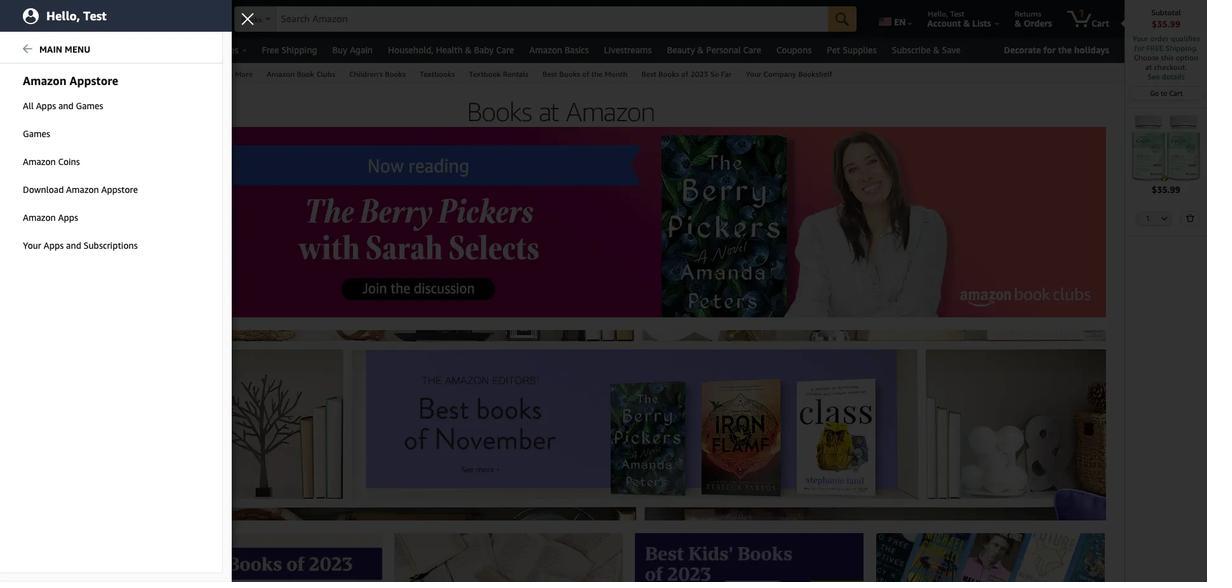 Task type: locate. For each thing, give the bounding box(es) containing it.
1 vertical spatial games
[[23, 128, 50, 139]]

2023 down "beauty & personal care" 'link'
[[691, 69, 709, 79]]

best sellers & more
[[186, 69, 253, 79]]

1 horizontal spatial 2023
[[691, 69, 709, 79]]

all for all apps and games
[[23, 100, 34, 111]]

None submit
[[829, 6, 857, 32]]

baby
[[474, 44, 494, 55]]

hello, up subscribe & save
[[929, 9, 949, 18]]

beauty & personal care
[[667, 44, 762, 55]]

far up subscriptions
[[97, 224, 109, 233]]

1 horizontal spatial care
[[744, 44, 762, 55]]

the inside best books of the month best books of 2023 so far celebrity picks books by black writers
[[67, 212, 78, 221]]

1 horizontal spatial for
[[1135, 43, 1145, 53]]

1 horizontal spatial cart
[[1170, 89, 1184, 97]]

dropdown image
[[1162, 216, 1169, 221]]

1 horizontal spatial hello,
[[929, 9, 949, 18]]

none submit inside books search field
[[829, 6, 857, 32]]

textbooks link
[[413, 64, 462, 83]]

buy again link
[[325, 41, 381, 59]]

month inside best books of the month best books of 2023 so far celebrity picks books by black writers
[[80, 212, 101, 221]]

subscribe
[[892, 44, 931, 55]]

care
[[497, 44, 515, 55], [744, 44, 762, 55]]

1 horizontal spatial month
[[605, 69, 628, 79]]

0 vertical spatial $35.99
[[1153, 18, 1181, 29]]

amazon up celebrity picks link
[[23, 212, 56, 223]]

2 care from the left
[[744, 44, 762, 55]]

month down download amazon appstore
[[80, 212, 101, 221]]

best for best books of 2023 so far
[[642, 69, 657, 79]]

2023
[[691, 69, 709, 79], [67, 224, 84, 233]]

details
[[1163, 72, 1186, 81]]

hello, test up the menu
[[46, 9, 107, 23]]

& left more at the top of the page
[[228, 69, 233, 79]]

far inside best books of the month best books of 2023 so far celebrity picks books by black writers
[[97, 224, 109, 233]]

0 vertical spatial in
[[44, 130, 52, 139]]

go to cart link
[[1130, 87, 1204, 100]]

$35.99
[[1153, 18, 1181, 29], [1153, 184, 1181, 195]]

0 vertical spatial month
[[605, 69, 628, 79]]

cart up holidays
[[1092, 18, 1110, 29]]

main menu link
[[0, 36, 222, 64]]

1 horizontal spatial your
[[746, 69, 762, 79]]

books down the 'all' button
[[17, 69, 38, 79]]

1 horizontal spatial best books of 2023 so far link
[[635, 64, 739, 83]]

lists
[[973, 18, 992, 29]]

in right popular
[[44, 130, 52, 139]]

& for subscribe
[[934, 44, 940, 55]]

0 horizontal spatial your
[[23, 240, 41, 251]]

1 horizontal spatial children's
[[350, 69, 383, 79]]

care right personal
[[744, 44, 762, 55]]

to left los at the top of page
[[139, 9, 147, 18]]

2 vertical spatial apps
[[44, 240, 64, 251]]

apps for all
[[36, 100, 56, 111]]

popular in books
[[11, 130, 79, 139]]

and for games
[[58, 100, 74, 111]]

test left the lists
[[951, 9, 965, 18]]

all up 'books' link
[[29, 45, 41, 56]]

month inside navigation navigation
[[605, 69, 628, 79]]

0 horizontal spatial best books of 2023 so far link
[[18, 224, 109, 233]]

2 vertical spatial and
[[66, 240, 81, 251]]

so up your apps and subscriptions
[[86, 224, 95, 233]]

1 horizontal spatial so
[[711, 69, 720, 79]]

1 vertical spatial 1
[[1146, 214, 1151, 222]]

subscriptions
[[84, 240, 138, 251]]

for right decorate
[[1044, 44, 1057, 55]]

books down spanish
[[71, 178, 92, 187]]

beauty
[[667, 44, 695, 55]]

to inside hispanic and latino stories books in spanish back to school books children's books
[[37, 178, 43, 187]]

1 left dropdown image
[[1146, 214, 1151, 222]]

in
[[44, 130, 52, 139], [41, 166, 47, 175]]

1 horizontal spatial best books of the month link
[[536, 64, 635, 83]]

amazon left the book
[[267, 69, 295, 79]]

children's books link down the again
[[343, 64, 413, 83]]

0 horizontal spatial 2023
[[67, 224, 84, 233]]

books
[[241, 15, 262, 24], [17, 69, 38, 79], [385, 69, 406, 79], [560, 69, 581, 79], [659, 69, 680, 79], [54, 130, 79, 139], [18, 166, 39, 175], [71, 178, 92, 187], [54, 189, 75, 198], [35, 212, 56, 221], [35, 224, 56, 233], [18, 247, 39, 255]]

1 up holidays
[[1079, 7, 1085, 20]]

amazon book clubs link
[[260, 64, 343, 83]]

books up celebrity picks link
[[35, 212, 56, 221]]

0 vertical spatial all
[[29, 45, 41, 56]]

1 horizontal spatial far
[[722, 69, 732, 79]]

& for account
[[964, 18, 971, 29]]

0 vertical spatial 2023
[[691, 69, 709, 79]]

to right go
[[1162, 89, 1168, 97]]

$35.99 up dropdown image
[[1153, 184, 1181, 195]]

livestreams
[[604, 44, 652, 55]]

& left orders
[[1015, 18, 1022, 29]]

1 vertical spatial far
[[97, 224, 109, 233]]

popular
[[11, 130, 42, 139]]

apps for amazon
[[58, 212, 78, 223]]

0 horizontal spatial month
[[80, 212, 101, 221]]

0 vertical spatial far
[[722, 69, 732, 79]]

holiday
[[56, 44, 87, 55]]

test up 'deals'
[[83, 9, 107, 23]]

hello, test up save
[[929, 9, 965, 18]]

& inside 'link'
[[698, 44, 704, 55]]

1 horizontal spatial children's books link
[[343, 64, 413, 83]]

1 horizontal spatial hello, test
[[929, 9, 965, 18]]

so inside best books of the month best books of 2023 so far celebrity picks books by black writers
[[86, 224, 95, 233]]

location
[[135, 18, 169, 29]]

all apps and games
[[23, 100, 103, 111]]

order
[[1151, 34, 1170, 43]]

0 vertical spatial apps
[[36, 100, 56, 111]]

$35.99 down subtotal
[[1153, 18, 1181, 29]]

0 vertical spatial your
[[1133, 34, 1149, 43]]

checkout.
[[1155, 62, 1188, 72]]

best books of 2023 image
[[153, 534, 382, 583]]

1 vertical spatial the
[[592, 69, 603, 79]]

livestreams link
[[597, 41, 660, 59]]

& inside returns & orders
[[1015, 18, 1022, 29]]

1 horizontal spatial 1
[[1146, 214, 1151, 222]]

writers
[[72, 247, 96, 255]]

care right baby
[[497, 44, 515, 55]]

amazon inside 'link'
[[530, 44, 563, 55]]

buy again
[[333, 44, 373, 55]]

& left the lists
[[964, 18, 971, 29]]

best for best books of the month
[[543, 69, 558, 79]]

hello, up "main menu"
[[46, 9, 80, 23]]

amazon up back
[[23, 156, 56, 167]]

option
[[1177, 53, 1199, 62]]

the down livestreams link at the top of the page
[[592, 69, 603, 79]]

appstore
[[70, 74, 118, 88]]

your left order
[[1133, 34, 1149, 43]]

1 vertical spatial month
[[80, 212, 101, 221]]

main
[[39, 44, 62, 55]]

holiday deals
[[56, 44, 111, 55]]

hello, test
[[46, 9, 107, 23], [929, 9, 965, 18]]

apps for your
[[44, 240, 64, 251]]

your apps and subscriptions
[[23, 240, 138, 251]]

far down personal
[[722, 69, 732, 79]]

children's books link down back to school books link
[[18, 189, 75, 198]]

1 vertical spatial children's
[[18, 189, 51, 198]]

0 horizontal spatial the
[[67, 212, 78, 221]]

amazon for amazon coins
[[23, 156, 56, 167]]

best for best sellers & more
[[186, 69, 201, 79]]

shipping
[[282, 44, 317, 55]]

0 vertical spatial and
[[58, 100, 74, 111]]

0 horizontal spatial for
[[1044, 44, 1057, 55]]

2 horizontal spatial the
[[1059, 44, 1073, 55]]

1 horizontal spatial test
[[951, 9, 965, 18]]

decorate for the holidays link
[[999, 42, 1115, 58]]

amazon down books search field
[[530, 44, 563, 55]]

1 vertical spatial in
[[41, 166, 47, 175]]

all inside button
[[29, 45, 41, 56]]

0 vertical spatial cart
[[1092, 18, 1110, 29]]

month
[[605, 69, 628, 79], [80, 212, 101, 221]]

the left holidays
[[1059, 44, 1073, 55]]

0 vertical spatial best books of the month link
[[536, 64, 635, 83]]

your inside the your order qualifies for free shipping. choose this option at checkout. see details
[[1133, 34, 1149, 43]]

children's down the again
[[350, 69, 383, 79]]

& left save
[[934, 44, 940, 55]]

0 horizontal spatial to
[[37, 178, 43, 187]]

returns
[[1015, 9, 1042, 18]]

and
[[58, 100, 74, 111], [49, 155, 62, 164], [66, 240, 81, 251]]

school
[[45, 178, 69, 187]]

1 vertical spatial so
[[86, 224, 95, 233]]

1 vertical spatial your
[[746, 69, 762, 79]]

your for your apps and subscriptions
[[23, 240, 41, 251]]

so
[[711, 69, 720, 79], [86, 224, 95, 233]]

0 horizontal spatial hello,
[[46, 9, 80, 23]]

best books of 2023 so far link up picks
[[18, 224, 109, 233]]

all up popular
[[23, 100, 34, 111]]

2 vertical spatial the
[[67, 212, 78, 221]]

0 vertical spatial 1
[[1079, 7, 1085, 20]]

books up free
[[241, 15, 262, 24]]

your left "company"
[[746, 69, 762, 79]]

amazon for amazon apps
[[23, 212, 56, 223]]

shipping.
[[1166, 43, 1199, 53]]

0 horizontal spatial best books of the month link
[[18, 212, 101, 221]]

0 horizontal spatial care
[[497, 44, 515, 55]]

& right beauty
[[698, 44, 704, 55]]

household, health & baby care link
[[381, 41, 522, 59]]

0 horizontal spatial far
[[97, 224, 109, 233]]

amazon book clubs
[[267, 69, 336, 79]]

best
[[186, 69, 201, 79], [543, 69, 558, 79], [642, 69, 657, 79], [18, 212, 33, 221], [18, 224, 33, 233]]

0 vertical spatial the
[[1059, 44, 1073, 55]]

best books of 2023 so far link down beauty
[[635, 64, 739, 83]]

books down the celebrity
[[18, 247, 39, 255]]

the up picks
[[67, 212, 78, 221]]

& for beauty
[[698, 44, 704, 55]]

for left free
[[1135, 43, 1145, 53]]

2 horizontal spatial to
[[1162, 89, 1168, 97]]

cart down details
[[1170, 89, 1184, 97]]

1 vertical spatial best books of 2023 so far link
[[18, 224, 109, 233]]

books link
[[10, 64, 45, 83]]

month for best books of the month best books of 2023 so far celebrity picks books by black writers
[[80, 212, 101, 221]]

to inside delivering to los angeles 90005 update location
[[139, 9, 147, 18]]

2 horizontal spatial your
[[1133, 34, 1149, 43]]

month down livestreams link at the top of the page
[[605, 69, 628, 79]]

amazon
[[530, 44, 563, 55], [267, 69, 295, 79], [23, 156, 56, 167], [66, 184, 99, 195], [23, 212, 56, 223]]

2 vertical spatial to
[[37, 178, 43, 187]]

children's
[[350, 69, 383, 79], [18, 189, 51, 198]]

amazon down spanish
[[66, 184, 99, 195]]

1 vertical spatial all
[[23, 100, 34, 111]]

menu
[[65, 44, 90, 55]]

amazon book review image
[[395, 534, 623, 583]]

1 care from the left
[[497, 44, 515, 55]]

best books of the month link up picks
[[18, 212, 101, 221]]

textbook rentals
[[469, 69, 529, 79]]

0 horizontal spatial so
[[86, 224, 95, 233]]

free
[[262, 44, 279, 55]]

0 horizontal spatial children's
[[18, 189, 51, 198]]

coins
[[58, 156, 80, 167]]

1 vertical spatial apps
[[58, 212, 78, 223]]

to down books in spanish link
[[37, 178, 43, 187]]

0 vertical spatial so
[[711, 69, 720, 79]]

hello, test inside navigation navigation
[[929, 9, 965, 18]]

to
[[139, 9, 147, 18], [1162, 89, 1168, 97], [37, 178, 43, 187]]

1 vertical spatial children's books link
[[18, 189, 75, 198]]

0 vertical spatial to
[[139, 9, 147, 18]]

so down "beauty & personal care" 'link'
[[711, 69, 720, 79]]

of for best books of 2023 so far
[[682, 69, 689, 79]]

best books of the month link down basics
[[536, 64, 635, 83]]

the
[[1059, 44, 1073, 55], [592, 69, 603, 79], [67, 212, 78, 221]]

games up hispanic
[[23, 128, 50, 139]]

1 vertical spatial and
[[49, 155, 62, 164]]

1 horizontal spatial the
[[592, 69, 603, 79]]

health
[[436, 44, 463, 55]]

2 vertical spatial your
[[23, 240, 41, 251]]

children's down back
[[18, 189, 51, 198]]

again
[[350, 44, 373, 55]]

to for delivering to los angeles 90005 update location
[[139, 9, 147, 18]]

spanish
[[49, 166, 77, 175]]

Books search field
[[234, 6, 857, 33]]

in up back to school books link
[[41, 166, 47, 175]]

for
[[1135, 43, 1145, 53], [1044, 44, 1057, 55]]

books down basics
[[560, 69, 581, 79]]

search
[[88, 69, 111, 79]]

2023 up your apps and subscriptions
[[67, 224, 84, 233]]

subscribe & save
[[892, 44, 961, 55]]

your
[[1133, 34, 1149, 43], [746, 69, 762, 79], [23, 240, 41, 251]]

advanced search
[[52, 69, 111, 79]]

your company bookshelf link
[[739, 64, 840, 83]]

games down appstore
[[76, 100, 103, 111]]

company
[[764, 69, 797, 79]]

1 horizontal spatial to
[[139, 9, 147, 18]]

amazon
[[23, 74, 67, 88]]

test inside navigation navigation
[[951, 9, 965, 18]]

1 vertical spatial to
[[1162, 89, 1168, 97]]

0 vertical spatial children's
[[350, 69, 383, 79]]

clubs
[[317, 69, 336, 79]]

hello, inside navigation navigation
[[929, 9, 949, 18]]

1 horizontal spatial games
[[76, 100, 103, 111]]

1 vertical spatial 2023
[[67, 224, 84, 233]]

back to school books link
[[18, 178, 92, 187]]

& left baby
[[465, 44, 472, 55]]

your left picks
[[23, 240, 41, 251]]



Task type: describe. For each thing, give the bounding box(es) containing it.
textbook
[[469, 69, 501, 79]]

personal
[[707, 44, 741, 55]]

the for best books of the month best books of 2023 so far celebrity picks books by black writers
[[67, 212, 78, 221]]

decorate for the holidays
[[1005, 44, 1110, 55]]

books up back
[[18, 166, 39, 175]]

0 vertical spatial children's books link
[[343, 64, 413, 83]]

games link
[[0, 121, 222, 147]]

amazon coins link
[[0, 149, 222, 175]]

care inside 'link'
[[744, 44, 762, 55]]

in inside hispanic and latino stories books in spanish back to school books children's books
[[41, 166, 47, 175]]

best books in top categories image
[[877, 534, 1106, 583]]

and for subscriptions
[[66, 240, 81, 251]]

books down beauty
[[659, 69, 680, 79]]

advanced search link
[[45, 64, 118, 83]]

best sellers & more link
[[179, 64, 260, 83]]

sellers
[[203, 69, 226, 79]]

2023 inside best books of the month best books of 2023 so far celebrity picks books by black writers
[[67, 224, 84, 233]]

deals
[[89, 44, 111, 55]]

0 horizontal spatial children's books link
[[18, 189, 75, 198]]

best books of the month best books of 2023 so far celebrity picks books by black writers
[[18, 212, 109, 255]]

see details link
[[1132, 72, 1202, 81]]

best kids' books of 2023 image
[[636, 534, 864, 583]]

month for best books of the month
[[605, 69, 628, 79]]

rentals
[[503, 69, 529, 79]]

latino
[[64, 155, 85, 164]]

0 horizontal spatial 1
[[1079, 7, 1085, 20]]

supplies
[[843, 44, 877, 55]]

all apps and games link
[[0, 93, 222, 119]]

your company bookshelf
[[746, 69, 833, 79]]

your order qualifies for free shipping. choose this option at checkout. see details
[[1133, 34, 1201, 81]]

textbook rentals link
[[462, 64, 536, 83]]

books%20at%20amazon image
[[296, 93, 830, 127]]

the for best books of the month
[[592, 69, 603, 79]]

pet supplies link
[[820, 41, 885, 59]]

of for best books of the month best books of 2023 so far celebrity picks books by black writers
[[58, 212, 65, 221]]

textbooks
[[420, 69, 455, 79]]

0 horizontal spatial cart
[[1092, 18, 1110, 29]]

advanced
[[52, 69, 86, 79]]

1 vertical spatial $35.99
[[1153, 184, 1181, 195]]

0 horizontal spatial hello, test
[[46, 9, 107, 23]]

celebrity picks link
[[18, 235, 68, 244]]

& for returns
[[1015, 18, 1022, 29]]

celebrity
[[18, 235, 48, 244]]

download amazon appstore link
[[0, 177, 222, 203]]

at
[[1146, 62, 1153, 72]]

basics
[[565, 44, 589, 55]]

your for your order qualifies for free shipping. choose this option at checkout. see details
[[1133, 34, 1149, 43]]

books up the hispanic and latino stories link
[[54, 130, 79, 139]]

free
[[1147, 43, 1164, 53]]

far inside navigation navigation
[[722, 69, 732, 79]]

best books of november image
[[153, 330, 1107, 521]]

see
[[1148, 72, 1161, 81]]

all for all
[[29, 45, 41, 56]]

best books of 2023 so far
[[642, 69, 732, 79]]

amazon basics link
[[522, 41, 597, 59]]

0 horizontal spatial test
[[83, 9, 107, 23]]

books in spanish link
[[18, 166, 77, 175]]

free shipping
[[262, 44, 317, 55]]

coq10 600mg softgels | high absorption coq10 ubiquinol supplement | reduced form enhanced with vitamin e &amp; omega 3 6 9 | antioxidant powerhouse good for health | 120 softgels image
[[1132, 114, 1202, 183]]

beauty & personal care link
[[660, 41, 769, 59]]

pet supplies
[[827, 44, 877, 55]]

appstore
[[101, 184, 138, 195]]

main menu
[[39, 44, 90, 55]]

bookshelf
[[799, 69, 833, 79]]

delivering
[[102, 9, 137, 18]]

hispanic
[[18, 155, 47, 164]]

books down school
[[54, 189, 75, 198]]

navigation navigation
[[0, 0, 1208, 583]]

now reading. bright young women with sarah selects. join the discussion. image
[[153, 127, 1107, 318]]

hello, test link
[[0, 0, 232, 32]]

and inside hispanic and latino stories books in spanish back to school books children's books
[[49, 155, 62, 164]]

holiday deals link
[[49, 41, 119, 59]]

90005
[[192, 9, 214, 18]]

update
[[102, 18, 133, 29]]

your for your company bookshelf
[[746, 69, 762, 79]]

household, health & baby care
[[388, 44, 515, 55]]

groceries link
[[194, 41, 254, 59]]

amazon coins
[[23, 156, 80, 167]]

to for go to cart
[[1162, 89, 1168, 97]]

this
[[1162, 53, 1175, 62]]

groceries
[[201, 44, 239, 55]]

0 horizontal spatial games
[[23, 128, 50, 139]]

books down amazon apps
[[35, 224, 56, 233]]

books down household,
[[385, 69, 406, 79]]

delivering to los angeles 90005 update location
[[102, 9, 214, 29]]

0 vertical spatial games
[[76, 100, 103, 111]]

books inside search field
[[241, 15, 262, 24]]

decorate
[[1005, 44, 1042, 55]]

children's inside navigation navigation
[[350, 69, 383, 79]]

of for best books of the month
[[583, 69, 590, 79]]

amazon for amazon basics
[[530, 44, 563, 55]]

children's inside hispanic and latino stories books in spanish back to school books children's books
[[18, 189, 51, 198]]

books by black writers link
[[18, 247, 96, 255]]

amazon image
[[14, 11, 76, 31]]

buy
[[333, 44, 348, 55]]

so inside navigation navigation
[[711, 69, 720, 79]]

stories
[[87, 155, 111, 164]]

angeles
[[162, 9, 190, 18]]

all button
[[10, 38, 47, 63]]

los
[[149, 9, 160, 18]]

en
[[895, 17, 906, 27]]

2023 inside navigation navigation
[[691, 69, 709, 79]]

download
[[23, 184, 64, 195]]

account
[[928, 18, 962, 29]]

0 vertical spatial best books of 2023 so far link
[[635, 64, 739, 83]]

go to cart
[[1151, 89, 1184, 97]]

1 vertical spatial cart
[[1170, 89, 1184, 97]]

amazon for amazon book clubs
[[267, 69, 295, 79]]

save
[[943, 44, 961, 55]]

delete image
[[1186, 214, 1196, 222]]

household,
[[388, 44, 434, 55]]

picks
[[50, 235, 68, 244]]

1 vertical spatial best books of the month link
[[18, 212, 101, 221]]

black
[[51, 247, 70, 255]]

children's books
[[350, 69, 406, 79]]

subscribe & save link
[[885, 41, 969, 59]]

pet
[[827, 44, 841, 55]]

amazon appstore
[[23, 74, 118, 88]]

$35.99 inside subtotal $35.99
[[1153, 18, 1181, 29]]

free shipping link
[[254, 41, 325, 59]]

for inside the your order qualifies for free shipping. choose this option at checkout. see details
[[1135, 43, 1145, 53]]

more
[[235, 69, 253, 79]]

hispanic and latino stories books in spanish back to school books children's books
[[18, 155, 111, 198]]

Search Amazon text field
[[276, 7, 829, 31]]

returns & orders
[[1015, 9, 1053, 29]]

book
[[297, 69, 315, 79]]

checkbox image
[[11, 554, 22, 564]]

qualifies
[[1172, 34, 1201, 43]]



Task type: vqa. For each thing, say whether or not it's contained in the screenshot.
Best Sellers & More at left
yes



